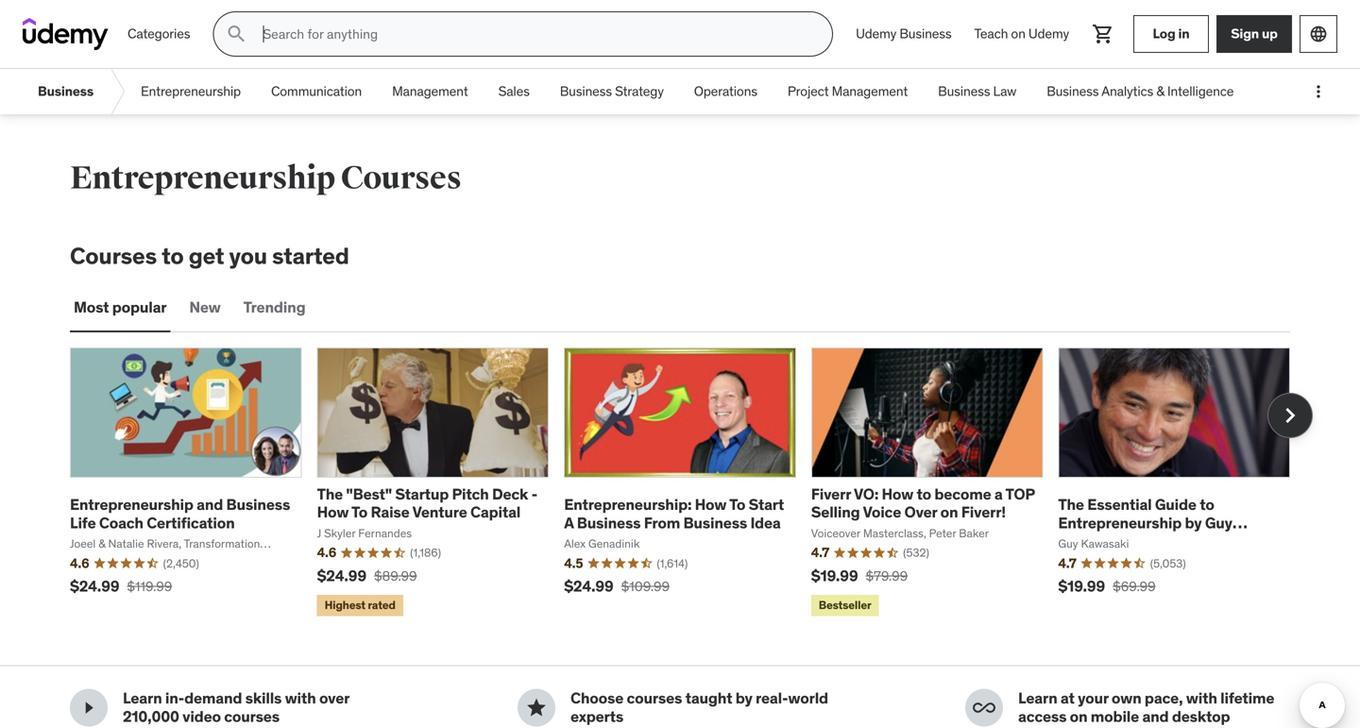 Task type: locate. For each thing, give the bounding box(es) containing it.
over
[[905, 503, 938, 522]]

teach
[[975, 25, 1009, 42]]

with right 'pace,'
[[1187, 689, 1218, 708]]

medium image left the 210,000
[[77, 697, 100, 719]]

2 horizontal spatial how
[[882, 485, 914, 504]]

how
[[882, 485, 914, 504], [695, 495, 727, 515], [317, 503, 349, 522]]

the for the "best" startup pitch deck - how to raise venture capital
[[317, 485, 343, 504]]

become
[[935, 485, 992, 504]]

2 udemy from the left
[[1029, 25, 1070, 42]]

courses left taught at bottom
[[627, 689, 683, 708]]

0 horizontal spatial management
[[392, 83, 468, 100]]

1 vertical spatial and
[[1143, 707, 1169, 727]]

to left raise
[[352, 503, 368, 522]]

1 horizontal spatial courses
[[341, 159, 462, 198]]

arrow pointing to subcategory menu links image
[[109, 69, 126, 114]]

project
[[788, 83, 829, 100]]

0 vertical spatial and
[[197, 495, 223, 515]]

log
[[1153, 25, 1176, 42]]

world
[[789, 689, 829, 708]]

to inside "the essential guide to entrepreneurship by guy kawasaki"
[[1200, 495, 1215, 515]]

the up the kawasaki
[[1059, 495, 1085, 515]]

medium image
[[77, 697, 100, 719], [525, 697, 548, 719], [973, 697, 996, 719]]

business law
[[939, 83, 1017, 100]]

1 vertical spatial by
[[736, 689, 753, 708]]

medium image left access
[[973, 697, 996, 719]]

to inside 'the "best" startup pitch deck - how to raise venture capital'
[[352, 503, 368, 522]]

1 horizontal spatial to
[[730, 495, 746, 515]]

2 horizontal spatial medium image
[[973, 697, 996, 719]]

the essential guide to entrepreneurship by guy kawasaki link
[[1059, 495, 1248, 551]]

2 vertical spatial on
[[1070, 707, 1088, 727]]

1 management from the left
[[392, 83, 468, 100]]

management
[[392, 83, 468, 100], [832, 83, 908, 100]]

udemy inside udemy business link
[[856, 25, 897, 42]]

0 horizontal spatial learn
[[123, 689, 162, 708]]

210,000
[[123, 707, 179, 727]]

entrepreneurship inside entrepreneurship and business life coach certification
[[70, 495, 194, 515]]

by inside "the essential guide to entrepreneurship by guy kawasaki"
[[1186, 513, 1203, 533]]

coach
[[99, 513, 143, 533]]

1 horizontal spatial how
[[695, 495, 727, 515]]

1 udemy from the left
[[856, 25, 897, 42]]

with left over
[[285, 689, 316, 708]]

on right over
[[941, 503, 959, 522]]

to for the essential guide to entrepreneurship by guy kawasaki
[[1200, 495, 1215, 515]]

guide
[[1156, 495, 1197, 515]]

on
[[1012, 25, 1026, 42], [941, 503, 959, 522], [1070, 707, 1088, 727]]

0 horizontal spatial with
[[285, 689, 316, 708]]

entrepreneurship inside entrepreneurship link
[[141, 83, 241, 100]]

learn left in-
[[123, 689, 162, 708]]

learn left the at
[[1019, 689, 1058, 708]]

1 vertical spatial on
[[941, 503, 959, 522]]

0 horizontal spatial to
[[352, 503, 368, 522]]

to right guide
[[1200, 495, 1215, 515]]

in
[[1179, 25, 1190, 42]]

2 horizontal spatial to
[[1200, 495, 1215, 515]]

1 horizontal spatial udemy
[[1029, 25, 1070, 42]]

project management
[[788, 83, 908, 100]]

to inside fiverr vo: how to become a top selling voice over on fiverr!
[[917, 485, 932, 504]]

on left mobile at the bottom of page
[[1070, 707, 1088, 727]]

how right vo:
[[882, 485, 914, 504]]

0 vertical spatial courses
[[341, 159, 462, 198]]

and right coach
[[197, 495, 223, 515]]

life
[[70, 513, 96, 533]]

2 with from the left
[[1187, 689, 1218, 708]]

courses inside choose courses taught by real-world experts
[[627, 689, 683, 708]]

courses inside learn in-demand skills with over 210,000 video courses
[[224, 707, 280, 727]]

0 horizontal spatial on
[[941, 503, 959, 522]]

1 horizontal spatial learn
[[1019, 689, 1058, 708]]

essential
[[1088, 495, 1153, 515]]

udemy left shopping cart with 0 items image
[[1029, 25, 1070, 42]]

learn for learn at your own pace, with lifetime access on mobile and desktop
[[1019, 689, 1058, 708]]

lifetime
[[1221, 689, 1275, 708]]

learn inside learn at your own pace, with lifetime access on mobile and desktop
[[1019, 689, 1058, 708]]

1 horizontal spatial medium image
[[525, 697, 548, 719]]

project management link
[[773, 69, 923, 114]]

how inside 'the "best" startup pitch deck - how to raise venture capital'
[[317, 503, 349, 522]]

by
[[1186, 513, 1203, 533], [736, 689, 753, 708]]

venture
[[413, 503, 467, 522]]

kawasaki
[[1059, 532, 1126, 551]]

udemy
[[856, 25, 897, 42], [1029, 25, 1070, 42]]

with inside learn at your own pace, with lifetime access on mobile and desktop
[[1187, 689, 1218, 708]]

and inside entrepreneurship and business life coach certification
[[197, 495, 223, 515]]

learn inside learn in-demand skills with over 210,000 video courses
[[123, 689, 162, 708]]

0 horizontal spatial how
[[317, 503, 349, 522]]

the inside 'the "best" startup pitch deck - how to raise venture capital'
[[317, 485, 343, 504]]

a
[[995, 485, 1003, 504]]

business inside entrepreneurship and business life coach certification
[[226, 495, 290, 515]]

1 horizontal spatial and
[[1143, 707, 1169, 727]]

courses
[[627, 689, 683, 708], [224, 707, 280, 727]]

fiverr!
[[962, 503, 1006, 522]]

entrepreneurship:
[[564, 495, 692, 515]]

started
[[272, 242, 349, 270]]

the
[[317, 485, 343, 504], [1059, 495, 1085, 515]]

courses
[[341, 159, 462, 198], [70, 242, 157, 270]]

to left start
[[730, 495, 746, 515]]

learn
[[123, 689, 162, 708], [1019, 689, 1058, 708]]

on inside learn at your own pace, with lifetime access on mobile and desktop
[[1070, 707, 1088, 727]]

business
[[900, 25, 952, 42], [38, 83, 94, 100], [560, 83, 612, 100], [939, 83, 991, 100], [1047, 83, 1099, 100], [226, 495, 290, 515], [577, 513, 641, 533], [684, 513, 748, 533]]

1 learn from the left
[[123, 689, 162, 708]]

0 horizontal spatial udemy
[[856, 25, 897, 42]]

1 horizontal spatial by
[[1186, 513, 1203, 533]]

0 horizontal spatial medium image
[[77, 697, 100, 719]]

business link
[[23, 69, 109, 114]]

how right from
[[695, 495, 727, 515]]

entrepreneurship and business life coach certification link
[[70, 495, 290, 533]]

1 horizontal spatial on
[[1012, 25, 1026, 42]]

mobile
[[1091, 707, 1140, 727]]

with
[[285, 689, 316, 708], [1187, 689, 1218, 708]]

certification
[[147, 513, 235, 533]]

management left sales
[[392, 83, 468, 100]]

1 medium image from the left
[[77, 697, 100, 719]]

how left raise
[[317, 503, 349, 522]]

3 medium image from the left
[[973, 697, 996, 719]]

1 vertical spatial courses
[[70, 242, 157, 270]]

udemy up project management
[[856, 25, 897, 42]]

the left "best"
[[317, 485, 343, 504]]

medium image left the experts
[[525, 697, 548, 719]]

the "best" startup pitch deck - how to raise venture capital link
[[317, 485, 538, 522]]

0 horizontal spatial by
[[736, 689, 753, 708]]

selling
[[812, 503, 861, 522]]

0 horizontal spatial courses
[[70, 242, 157, 270]]

courses down the management link
[[341, 159, 462, 198]]

1 horizontal spatial management
[[832, 83, 908, 100]]

entrepreneurship inside "the essential guide to entrepreneurship by guy kawasaki"
[[1059, 513, 1182, 533]]

1 horizontal spatial with
[[1187, 689, 1218, 708]]

management right project
[[832, 83, 908, 100]]

the inside "the essential guide to entrepreneurship by guy kawasaki"
[[1059, 495, 1085, 515]]

entrepreneurship courses
[[70, 159, 462, 198]]

and
[[197, 495, 223, 515], [1143, 707, 1169, 727]]

2 medium image from the left
[[525, 697, 548, 719]]

1 horizontal spatial the
[[1059, 495, 1085, 515]]

on right the teach at the right top
[[1012, 25, 1026, 42]]

courses up most popular
[[70, 242, 157, 270]]

fiverr
[[812, 485, 851, 504]]

learn at your own pace, with lifetime access on mobile and desktop
[[1019, 689, 1275, 727]]

1 horizontal spatial to
[[917, 485, 932, 504]]

log in link
[[1134, 15, 1210, 53]]

0 horizontal spatial the
[[317, 485, 343, 504]]

to left get
[[162, 242, 184, 270]]

1 with from the left
[[285, 689, 316, 708]]

-
[[532, 485, 538, 504]]

2 learn from the left
[[1019, 689, 1058, 708]]

to left become
[[917, 485, 932, 504]]

by left guy
[[1186, 513, 1203, 533]]

entrepreneurship: how to start a business from business idea
[[564, 495, 785, 533]]

voice
[[863, 503, 902, 522]]

0 horizontal spatial courses
[[224, 707, 280, 727]]

business strategy link
[[545, 69, 679, 114]]

0 horizontal spatial and
[[197, 495, 223, 515]]

strategy
[[615, 83, 664, 100]]

and inside learn at your own pace, with lifetime access on mobile and desktop
[[1143, 707, 1169, 727]]

by left real-
[[736, 689, 753, 708]]

to for fiverr vo: how to become a top selling voice over on fiverr!
[[917, 485, 932, 504]]

1 horizontal spatial courses
[[627, 689, 683, 708]]

and right own at the right of the page
[[1143, 707, 1169, 727]]

own
[[1112, 689, 1142, 708]]

0 vertical spatial by
[[1186, 513, 1203, 533]]

0 vertical spatial on
[[1012, 25, 1026, 42]]

courses right video
[[224, 707, 280, 727]]

popular
[[112, 298, 167, 317]]

skills
[[245, 689, 282, 708]]

sign up link
[[1217, 15, 1293, 53]]

2 horizontal spatial on
[[1070, 707, 1088, 727]]



Task type: vqa. For each thing, say whether or not it's contained in the screenshot.
the topmost BY
yes



Task type: describe. For each thing, give the bounding box(es) containing it.
2 management from the left
[[832, 83, 908, 100]]

in-
[[165, 689, 184, 708]]

trending
[[243, 298, 306, 317]]

medium image for choose courses taught by real-world experts
[[525, 697, 548, 719]]

pitch
[[452, 485, 489, 504]]

business strategy
[[560, 83, 664, 100]]

carousel element
[[70, 348, 1314, 620]]

deck
[[492, 485, 528, 504]]

most
[[74, 298, 109, 317]]

top
[[1006, 485, 1035, 504]]

&
[[1157, 83, 1165, 100]]

medium image for learn in-demand skills with over 210,000 video courses
[[77, 697, 100, 719]]

start
[[749, 495, 785, 515]]

vo:
[[854, 485, 879, 504]]

udemy inside "teach on udemy" link
[[1029, 25, 1070, 42]]

over
[[319, 689, 350, 708]]

0 horizontal spatial to
[[162, 242, 184, 270]]

from
[[644, 513, 681, 533]]

udemy business link
[[845, 11, 963, 57]]

you
[[229, 242, 267, 270]]

with inside learn in-demand skills with over 210,000 video courses
[[285, 689, 316, 708]]

a
[[564, 513, 574, 533]]

fiverr vo: how to become a top selling voice over on fiverr! link
[[812, 485, 1035, 522]]

access
[[1019, 707, 1067, 727]]

sign up
[[1232, 25, 1278, 42]]

on inside fiverr vo: how to become a top selling voice over on fiverr!
[[941, 503, 959, 522]]

operations link
[[679, 69, 773, 114]]

up
[[1263, 25, 1278, 42]]

startup
[[395, 485, 449, 504]]

how inside entrepreneurship: how to start a business from business idea
[[695, 495, 727, 515]]

law
[[994, 83, 1017, 100]]

medium image for learn at your own pace, with lifetime access on mobile and desktop
[[973, 697, 996, 719]]

udemy business
[[856, 25, 952, 42]]

courses to get you started
[[70, 242, 349, 270]]

most popular button
[[70, 285, 170, 331]]

entrepreneurship for entrepreneurship and business life coach certification
[[70, 495, 194, 515]]

to inside entrepreneurship: how to start a business from business idea
[[730, 495, 746, 515]]

by inside choose courses taught by real-world experts
[[736, 689, 753, 708]]

sales
[[499, 83, 530, 100]]

sales link
[[483, 69, 545, 114]]

next image
[[1276, 401, 1306, 431]]

raise
[[371, 503, 410, 522]]

management link
[[377, 69, 483, 114]]

categories
[[128, 25, 190, 42]]

the "best" startup pitch deck - how to raise venture capital
[[317, 485, 538, 522]]

entrepreneurship: how to start a business from business idea link
[[564, 495, 785, 533]]

entrepreneurship and business life coach certification
[[70, 495, 290, 533]]

entrepreneurship for entrepreneurship
[[141, 83, 241, 100]]

taught
[[686, 689, 733, 708]]

guy
[[1206, 513, 1233, 533]]

pace,
[[1145, 689, 1184, 708]]

teach on udemy link
[[963, 11, 1081, 57]]

at
[[1061, 689, 1075, 708]]

shopping cart with 0 items image
[[1092, 23, 1115, 45]]

submit search image
[[225, 23, 248, 45]]

log in
[[1153, 25, 1190, 42]]

fiverr vo: how to become a top selling voice over on fiverr!
[[812, 485, 1035, 522]]

operations
[[694, 83, 758, 100]]

"best"
[[346, 485, 392, 504]]

real-
[[756, 689, 789, 708]]

communication
[[271, 83, 362, 100]]

the essential guide to entrepreneurship by guy kawasaki
[[1059, 495, 1233, 551]]

communication link
[[256, 69, 377, 114]]

Search for anything text field
[[259, 18, 810, 50]]

how inside fiverr vo: how to become a top selling voice over on fiverr!
[[882, 485, 914, 504]]

choose a language image
[[1310, 25, 1329, 43]]

demand
[[184, 689, 242, 708]]

entrepreneurship link
[[126, 69, 256, 114]]

experts
[[571, 707, 624, 727]]

intelligence
[[1168, 83, 1235, 100]]

video
[[182, 707, 221, 727]]

business law link
[[923, 69, 1032, 114]]

learn for learn in-demand skills with over 210,000 video courses
[[123, 689, 162, 708]]

desktop
[[1173, 707, 1231, 727]]

teach on udemy
[[975, 25, 1070, 42]]

learn in-demand skills with over 210,000 video courses
[[123, 689, 350, 727]]

your
[[1078, 689, 1109, 708]]

business analytics & intelligence link
[[1032, 69, 1250, 114]]

idea
[[751, 513, 781, 533]]

more subcategory menu links image
[[1310, 82, 1329, 101]]

get
[[189, 242, 224, 270]]

categories button
[[116, 11, 202, 57]]

choose courses taught by real-world experts
[[571, 689, 829, 727]]

udemy image
[[23, 18, 109, 50]]

entrepreneurship for entrepreneurship courses
[[70, 159, 335, 198]]

sign
[[1232, 25, 1260, 42]]

most popular
[[74, 298, 167, 317]]

choose
[[571, 689, 624, 708]]

trending button
[[240, 285, 309, 331]]

the for the essential guide to entrepreneurship by guy kawasaki
[[1059, 495, 1085, 515]]

new
[[189, 298, 221, 317]]

analytics
[[1102, 83, 1154, 100]]

new button
[[186, 285, 225, 331]]



